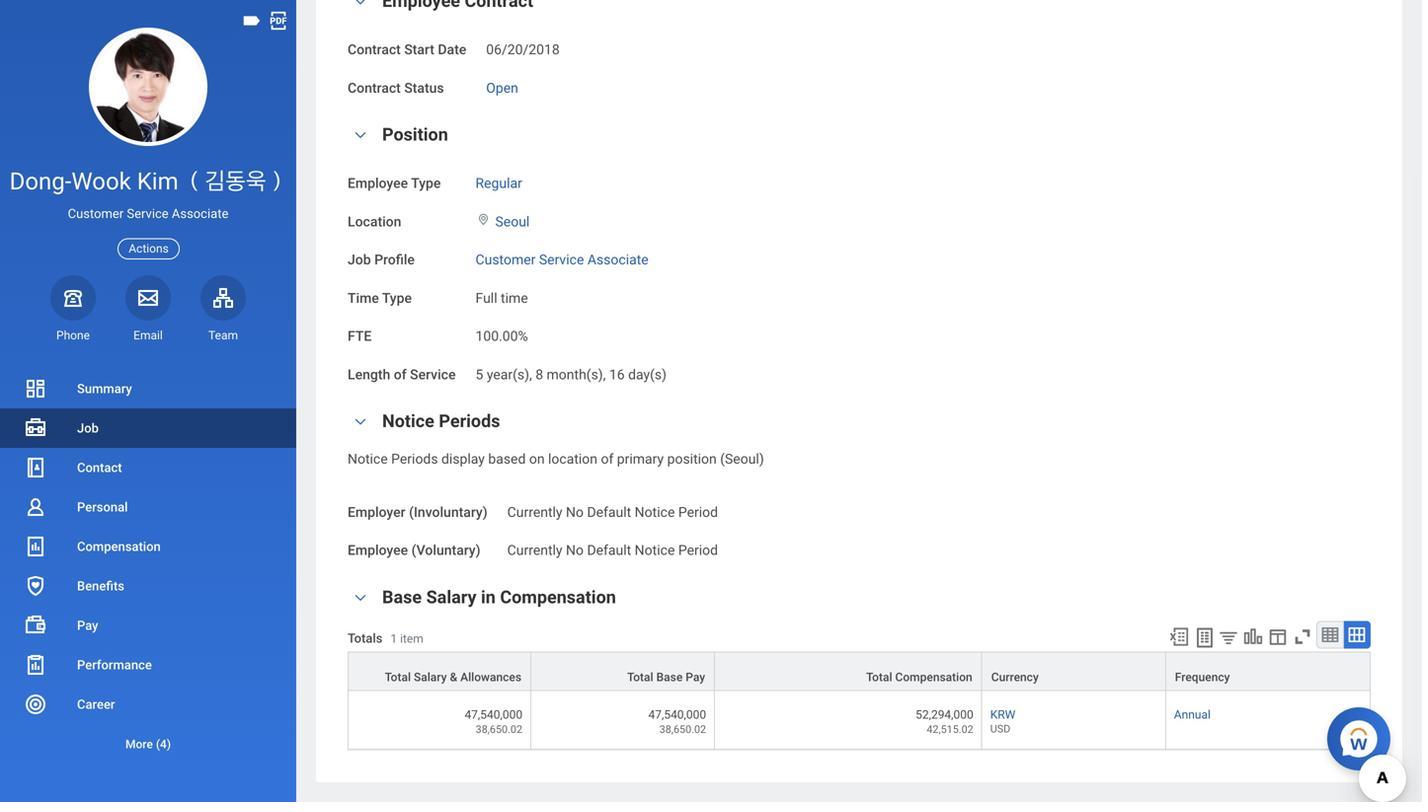 Task type: describe. For each thing, give the bounding box(es) containing it.
customer service associate inside navigation pane region
[[68, 207, 228, 221]]

&
[[450, 671, 457, 685]]

table image
[[1321, 626, 1340, 645]]

chevron down image for notice periods
[[349, 415, 372, 429]]

length
[[348, 367, 390, 383]]

summary image
[[24, 377, 47, 401]]

compensation inside compensation link
[[77, 540, 161, 555]]

notice periods button
[[382, 411, 500, 432]]

52,294,000
[[916, 709, 974, 722]]

1 47,540,000 from the left
[[465, 709, 523, 722]]

personal image
[[24, 496, 47, 520]]

0 horizontal spatial base
[[382, 587, 422, 608]]

base inside total base pay popup button
[[656, 671, 683, 685]]

chevron down image for base salary in compensation group
[[349, 591, 372, 605]]

service inside navigation pane region
[[127, 207, 169, 221]]

52,294,000 42,515.02
[[916, 709, 974, 736]]

month(s),
[[547, 367, 606, 383]]

tag image
[[241, 10, 263, 32]]

position group
[[348, 122, 1371, 385]]

personal link
[[0, 488, 296, 527]]

navigation pane region
[[0, 0, 296, 803]]

krw link
[[990, 705, 1016, 722]]

more (4) button
[[0, 733, 296, 757]]

contract start date element
[[486, 30, 560, 59]]

open
[[486, 80, 518, 96]]

compensation image
[[24, 535, 47, 559]]

1 47,540,000 38,650.02 from the left
[[465, 709, 523, 736]]

frequency button
[[1166, 653, 1370, 691]]

open link
[[486, 76, 518, 96]]

total base pay button
[[531, 653, 714, 691]]

currency
[[991, 671, 1039, 685]]

full time
[[476, 290, 528, 306]]

actions
[[129, 242, 169, 256]]

42,515.02
[[927, 724, 974, 736]]

contact link
[[0, 448, 296, 488]]

list containing summary
[[0, 369, 296, 764]]

notice periods display based on location of primary position (seoul)
[[348, 451, 764, 468]]

contact image
[[24, 456, 47, 480]]

team dong-wook kim （김동욱） element
[[200, 328, 246, 344]]

in
[[481, 587, 496, 608]]

performance link
[[0, 646, 296, 685]]

expand table image
[[1347, 626, 1367, 645]]

employee (voluntary)
[[348, 543, 481, 559]]

status
[[404, 80, 444, 96]]

dong-wook kim （김동욱）
[[9, 167, 287, 196]]

1 vertical spatial compensation
[[500, 587, 616, 608]]

usd
[[990, 723, 1011, 736]]

employee contract group
[[348, 0, 1371, 98]]

length of service element
[[476, 355, 667, 384]]

base salary in compensation
[[382, 587, 616, 608]]

based
[[488, 451, 526, 468]]

default for employee (voluntary)
[[587, 543, 631, 559]]

chevron down image for position
[[349, 128, 372, 142]]

location
[[348, 214, 401, 230]]

benefits
[[77, 579, 124, 594]]

notice down length of service
[[382, 411, 434, 432]]

select to filter grid data image
[[1218, 627, 1240, 648]]

email dong-wook kim （김동욱） element
[[125, 328, 171, 344]]

fullscreen image
[[1292, 627, 1314, 648]]

phone button
[[50, 275, 96, 344]]

location
[[548, 451, 598, 468]]

team link
[[200, 275, 246, 344]]

benefits image
[[24, 575, 47, 599]]

default for employer (involuntary)
[[587, 505, 631, 521]]

employee (voluntary) element
[[507, 531, 718, 560]]

no for (involuntary)
[[566, 505, 584, 521]]

wook
[[71, 167, 131, 196]]

full
[[476, 290, 497, 306]]

kim
[[137, 167, 178, 196]]

email button
[[125, 275, 171, 344]]

seoul link
[[495, 210, 530, 230]]

export to worksheets image
[[1193, 627, 1217, 650]]

start
[[404, 41, 434, 58]]

display
[[441, 451, 485, 468]]

salary for base
[[426, 587, 477, 608]]

(4)
[[156, 738, 171, 752]]

（김동욱）
[[184, 167, 287, 196]]

06/20/2018
[[486, 41, 560, 58]]

pay image
[[24, 614, 47, 638]]

associate inside navigation pane region
[[172, 207, 228, 221]]

pay link
[[0, 606, 296, 646]]

currently no default notice period for employer (involuntary)
[[507, 505, 718, 521]]

fte element
[[476, 317, 528, 346]]

more (4)
[[125, 738, 171, 752]]

position
[[667, 451, 717, 468]]

frequency
[[1175, 671, 1230, 685]]

job image
[[24, 417, 47, 440]]

notice up employer at the left bottom of page
[[348, 451, 388, 468]]

regular link
[[476, 171, 522, 192]]

career link
[[0, 685, 296, 725]]

no for (voluntary)
[[566, 543, 584, 559]]

notice periods group
[[348, 409, 1371, 561]]

position button
[[382, 124, 448, 145]]

1
[[390, 633, 397, 647]]

more (4) button
[[0, 725, 296, 764]]

notice inside "employer (involuntary)" 'element'
[[635, 505, 675, 521]]

export to excel image
[[1168, 627, 1190, 648]]

total salary & allowances button
[[349, 653, 530, 691]]

dong-
[[9, 167, 71, 196]]

periods for notice periods
[[439, 411, 500, 432]]

team
[[208, 329, 238, 343]]

job link
[[0, 409, 296, 448]]

type for employee type
[[411, 175, 441, 192]]

date
[[438, 41, 466, 58]]

contact
[[77, 461, 122, 476]]

currency button
[[982, 653, 1165, 691]]

employee for employee type
[[348, 175, 408, 192]]

regular
[[476, 175, 522, 192]]

type for time type
[[382, 290, 412, 306]]

time
[[501, 290, 528, 306]]

phone
[[56, 329, 90, 343]]

2 47,540,000 38,650.02 from the left
[[648, 709, 706, 736]]

contract for contract status
[[348, 80, 401, 96]]



Task type: locate. For each thing, give the bounding box(es) containing it.
pay inside "link"
[[77, 619, 98, 634]]

1 default from the top
[[587, 505, 631, 521]]

currently no default notice period up employee (voluntary) element
[[507, 505, 718, 521]]

1 vertical spatial chevron down image
[[349, 591, 372, 605]]

2 horizontal spatial total
[[866, 671, 892, 685]]

salary inside popup button
[[414, 671, 447, 685]]

chevron down image inside the employee contract group
[[349, 0, 372, 8]]

notice periods
[[382, 411, 500, 432]]

salary left in
[[426, 587, 477, 608]]

1 vertical spatial of
[[601, 451, 614, 468]]

customer service associate up time at the top of page
[[476, 252, 649, 268]]

contract start date
[[348, 41, 466, 58]]

0 vertical spatial service
[[127, 207, 169, 221]]

chevron down image up contract start date
[[349, 0, 372, 8]]

38,650.02 down allowances
[[476, 724, 523, 736]]

2 currently no default notice period from the top
[[507, 543, 718, 559]]

customer service associate
[[68, 207, 228, 221], [476, 252, 649, 268]]

1 vertical spatial customer service associate
[[476, 252, 649, 268]]

0 vertical spatial base
[[382, 587, 422, 608]]

0 horizontal spatial customer
[[68, 207, 124, 221]]

0 horizontal spatial 47,540,000 38,650.02
[[465, 709, 523, 736]]

notice up employee (voluntary) element
[[635, 505, 675, 521]]

no inside employee (voluntary) element
[[566, 543, 584, 559]]

customer down wook
[[68, 207, 124, 221]]

2 employee from the top
[[348, 543, 408, 559]]

1 vertical spatial contract
[[348, 80, 401, 96]]

1 vertical spatial employee
[[348, 543, 408, 559]]

chevron down image inside "position" group
[[349, 128, 372, 142]]

total for total salary & allowances
[[385, 671, 411, 685]]

total
[[385, 671, 411, 685], [627, 671, 653, 685], [866, 671, 892, 685]]

salary left &
[[414, 671, 447, 685]]

1 horizontal spatial total
[[627, 671, 653, 685]]

5
[[476, 367, 483, 383]]

period inside employee (voluntary) element
[[678, 543, 718, 559]]

2 horizontal spatial compensation
[[895, 671, 973, 685]]

1 vertical spatial currently no default notice period
[[507, 543, 718, 559]]

(voluntary)
[[412, 543, 481, 559]]

click to view/edit grid preferences image
[[1267, 627, 1289, 648]]

benefits link
[[0, 567, 296, 606]]

47,540,000 38,650.02 down total base pay
[[648, 709, 706, 736]]

47,540,000 38,650.02 down allowances
[[465, 709, 523, 736]]

summary
[[77, 382, 132, 397]]

0 horizontal spatial associate
[[172, 207, 228, 221]]

customer inside navigation pane region
[[68, 207, 124, 221]]

1 period from the top
[[678, 505, 718, 521]]

contract up contract status on the left top of the page
[[348, 41, 401, 58]]

2 vertical spatial service
[[410, 367, 456, 383]]

47,540,000 down allowances
[[465, 709, 523, 722]]

employer (involuntary)
[[348, 505, 488, 521]]

row containing total salary & allowances
[[348, 652, 1371, 692]]

currently no default notice period down "employer (involuntary)" 'element'
[[507, 543, 718, 559]]

job for job profile
[[348, 252, 371, 268]]

period inside "employer (involuntary)" 'element'
[[678, 505, 718, 521]]

1 vertical spatial default
[[587, 543, 631, 559]]

0 vertical spatial employee
[[348, 175, 408, 192]]

default inside employee (voluntary) element
[[587, 543, 631, 559]]

item
[[400, 633, 423, 647]]

0 vertical spatial customer service associate
[[68, 207, 228, 221]]

of inside "notice periods" 'group'
[[601, 451, 614, 468]]

47,540,000
[[465, 709, 523, 722], [648, 709, 706, 722]]

0 vertical spatial salary
[[426, 587, 477, 608]]

1 vertical spatial period
[[678, 543, 718, 559]]

customer service associate link
[[476, 248, 649, 268]]

0 horizontal spatial service
[[127, 207, 169, 221]]

allowances
[[460, 671, 522, 685]]

customer inside "position" group
[[476, 252, 536, 268]]

row
[[348, 652, 1371, 692], [348, 692, 1371, 751]]

currently for (voluntary)
[[507, 543, 563, 559]]

contract status
[[348, 80, 444, 96]]

time
[[348, 290, 379, 306]]

0 vertical spatial chevron down image
[[349, 128, 372, 142]]

pay
[[77, 619, 98, 634], [686, 671, 705, 685]]

customer service associate down dong-wook kim （김동욱）
[[68, 207, 228, 221]]

2 total from the left
[[627, 671, 653, 685]]

notice
[[382, 411, 434, 432], [348, 451, 388, 468], [635, 505, 675, 521], [635, 543, 675, 559]]

1 vertical spatial associate
[[587, 252, 649, 268]]

phone dong-wook kim （김동욱） element
[[50, 328, 96, 344]]

1 horizontal spatial job
[[348, 252, 371, 268]]

1 horizontal spatial of
[[601, 451, 614, 468]]

total compensation
[[866, 671, 973, 685]]

1 vertical spatial customer
[[476, 252, 536, 268]]

0 horizontal spatial of
[[394, 367, 407, 383]]

period for (voluntary)
[[678, 543, 718, 559]]

view worker - expand/collapse chart image
[[1242, 627, 1264, 648]]

toolbar
[[1160, 622, 1371, 652]]

job up contact
[[77, 421, 99, 436]]

total salary & allowances
[[385, 671, 522, 685]]

default up employee (voluntary) element
[[587, 505, 631, 521]]

on
[[529, 451, 545, 468]]

0 vertical spatial no
[[566, 505, 584, 521]]

0 vertical spatial periods
[[439, 411, 500, 432]]

2 horizontal spatial service
[[539, 252, 584, 268]]

1 horizontal spatial service
[[410, 367, 456, 383]]

compensation link
[[0, 527, 296, 567]]

total inside popup button
[[385, 671, 411, 685]]

toolbar inside base salary in compensation group
[[1160, 622, 1371, 652]]

0 vertical spatial associate
[[172, 207, 228, 221]]

service
[[127, 207, 169, 221], [539, 252, 584, 268], [410, 367, 456, 383]]

list
[[0, 369, 296, 764]]

0 vertical spatial job
[[348, 252, 371, 268]]

2 currently from the top
[[507, 543, 563, 559]]

contract
[[348, 41, 401, 58], [348, 80, 401, 96]]

1 vertical spatial base
[[656, 671, 683, 685]]

0 vertical spatial chevron down image
[[349, 0, 372, 8]]

currently inside "employer (involuntary)" 'element'
[[507, 505, 563, 521]]

no up employee (voluntary) element
[[566, 505, 584, 521]]

100.00%
[[476, 328, 528, 345]]

row down total compensation popup button on the right bottom of page
[[348, 692, 1371, 751]]

of left "primary" at the left bottom of the page
[[601, 451, 614, 468]]

1 vertical spatial periods
[[391, 451, 438, 468]]

job left profile
[[348, 252, 371, 268]]

1 horizontal spatial 47,540,000
[[648, 709, 706, 722]]

total for total compensation
[[866, 671, 892, 685]]

2 vertical spatial compensation
[[895, 671, 973, 685]]

full time element
[[476, 286, 528, 306]]

0 horizontal spatial 38,650.02
[[476, 724, 523, 736]]

employer (involuntary) element
[[507, 493, 718, 522]]

job inside "position" group
[[348, 252, 371, 268]]

summary link
[[0, 369, 296, 409]]

chevron down image left position
[[349, 128, 372, 142]]

0 vertical spatial compensation
[[77, 540, 161, 555]]

(involuntary)
[[409, 505, 488, 521]]

annual
[[1174, 709, 1211, 722]]

email
[[133, 329, 163, 343]]

chevron down image down length
[[349, 415, 372, 429]]

1 currently from the top
[[507, 505, 563, 521]]

customer
[[68, 207, 124, 221], [476, 252, 536, 268]]

employee down employer at the left bottom of page
[[348, 543, 408, 559]]

chevron down image for the employee contract group
[[349, 0, 372, 8]]

1 vertical spatial job
[[77, 421, 99, 436]]

employee inside "notice periods" 'group'
[[348, 543, 408, 559]]

pay inside popup button
[[686, 671, 705, 685]]

seoul
[[495, 214, 530, 230]]

employee for employee (voluntary)
[[348, 543, 408, 559]]

2 contract from the top
[[348, 80, 401, 96]]

compensation right in
[[500, 587, 616, 608]]

1 row from the top
[[348, 652, 1371, 692]]

of inside "position" group
[[394, 367, 407, 383]]

2 chevron down image from the top
[[349, 591, 372, 605]]

0 vertical spatial type
[[411, 175, 441, 192]]

0 vertical spatial contract
[[348, 41, 401, 58]]

default inside "employer (involuntary)" 'element'
[[587, 505, 631, 521]]

phone image
[[59, 286, 87, 310]]

employer
[[348, 505, 406, 521]]

47,540,000 38,650.02
[[465, 709, 523, 736], [648, 709, 706, 736]]

currently inside employee (voluntary) element
[[507, 543, 563, 559]]

total base pay
[[627, 671, 705, 685]]

job inside list
[[77, 421, 99, 436]]

1 38,650.02 from the left
[[476, 724, 523, 736]]

row up 52,294,000
[[348, 652, 1371, 692]]

1 vertical spatial no
[[566, 543, 584, 559]]

1 horizontal spatial customer
[[476, 252, 536, 268]]

position
[[382, 124, 448, 145]]

customer up full time element
[[476, 252, 536, 268]]

1 vertical spatial pay
[[686, 671, 705, 685]]

1 total from the left
[[385, 671, 411, 685]]

type right time
[[382, 290, 412, 306]]

period for (involuntary)
[[678, 505, 718, 521]]

compensation
[[77, 540, 161, 555], [500, 587, 616, 608], [895, 671, 973, 685]]

base salary in compensation group
[[348, 585, 1371, 752]]

1 horizontal spatial periods
[[439, 411, 500, 432]]

2 period from the top
[[678, 543, 718, 559]]

compensation up 52,294,000
[[895, 671, 973, 685]]

type down position 'button'
[[411, 175, 441, 192]]

total compensation button
[[715, 653, 981, 691]]

fte
[[348, 328, 372, 345]]

47,540,000 down total base pay
[[648, 709, 706, 722]]

1 contract from the top
[[348, 41, 401, 58]]

0 horizontal spatial 47,540,000
[[465, 709, 523, 722]]

periods down notice periods button
[[391, 451, 438, 468]]

compensation inside total compensation popup button
[[895, 671, 973, 685]]

1 horizontal spatial 38,650.02
[[659, 724, 706, 736]]

no
[[566, 505, 584, 521], [566, 543, 584, 559]]

0 vertical spatial currently
[[507, 505, 563, 521]]

employee up the "location"
[[348, 175, 408, 192]]

chevron down image inside "notice periods" 'group'
[[349, 415, 372, 429]]

1 vertical spatial service
[[539, 252, 584, 268]]

customer service associate inside "position" group
[[476, 252, 649, 268]]

compensation down personal
[[77, 540, 161, 555]]

5 year(s), 8 month(s), 16 day(s)
[[476, 367, 667, 383]]

1 currently no default notice period from the top
[[507, 505, 718, 521]]

no inside "employer (involuntary)" 'element'
[[566, 505, 584, 521]]

notice down "employer (involuntary)" 'element'
[[635, 543, 675, 559]]

0 horizontal spatial compensation
[[77, 540, 161, 555]]

location image
[[476, 213, 491, 226]]

default down "employer (involuntary)" 'element'
[[587, 543, 631, 559]]

2 no from the top
[[566, 543, 584, 559]]

career
[[77, 698, 115, 713]]

job
[[348, 252, 371, 268], [77, 421, 99, 436]]

1 vertical spatial currently
[[507, 543, 563, 559]]

totals 1 item
[[348, 632, 423, 647]]

1 horizontal spatial pay
[[686, 671, 705, 685]]

row containing 47,540,000
[[348, 692, 1371, 751]]

notice inside employee (voluntary) element
[[635, 543, 675, 559]]

more
[[125, 738, 153, 752]]

salary for total
[[414, 671, 447, 685]]

chevron down image
[[349, 0, 372, 8], [349, 591, 372, 605]]

performance image
[[24, 654, 47, 678]]

default
[[587, 505, 631, 521], [587, 543, 631, 559]]

total for total base pay
[[627, 671, 653, 685]]

0 vertical spatial pay
[[77, 619, 98, 634]]

employee type
[[348, 175, 441, 192]]

1 vertical spatial salary
[[414, 671, 447, 685]]

0 horizontal spatial pay
[[77, 619, 98, 634]]

currently for (involuntary)
[[507, 505, 563, 521]]

currently no default notice period for employee (voluntary)
[[507, 543, 718, 559]]

currently up 'base salary in compensation'
[[507, 543, 563, 559]]

0 vertical spatial period
[[678, 505, 718, 521]]

0 horizontal spatial periods
[[391, 451, 438, 468]]

contract left status
[[348, 80, 401, 96]]

1 horizontal spatial compensation
[[500, 587, 616, 608]]

chevron down image up totals
[[349, 591, 372, 605]]

2 47,540,000 from the left
[[648, 709, 706, 722]]

currently
[[507, 505, 563, 521], [507, 543, 563, 559]]

of right length
[[394, 367, 407, 383]]

view printable version (pdf) image
[[268, 10, 289, 32]]

1 chevron down image from the top
[[349, 128, 372, 142]]

base
[[382, 587, 422, 608], [656, 671, 683, 685]]

year(s),
[[487, 367, 532, 383]]

8
[[536, 367, 543, 383]]

associate inside "position" group
[[587, 252, 649, 268]]

career image
[[24, 693, 47, 717]]

1 horizontal spatial associate
[[587, 252, 649, 268]]

performance
[[77, 658, 152, 673]]

day(s)
[[628, 367, 667, 383]]

no down "employer (involuntary)" 'element'
[[566, 543, 584, 559]]

totals
[[348, 632, 383, 647]]

employee
[[348, 175, 408, 192], [348, 543, 408, 559]]

1 horizontal spatial 47,540,000 38,650.02
[[648, 709, 706, 736]]

currently down on in the bottom of the page
[[507, 505, 563, 521]]

3 total from the left
[[866, 671, 892, 685]]

length of service
[[348, 367, 456, 383]]

0 vertical spatial default
[[587, 505, 631, 521]]

2 38,650.02 from the left
[[659, 724, 706, 736]]

chevron down image
[[349, 128, 372, 142], [349, 415, 372, 429]]

2 row from the top
[[348, 692, 1371, 751]]

profile
[[374, 252, 415, 268]]

period
[[678, 505, 718, 521], [678, 543, 718, 559]]

workday assistant region
[[1327, 700, 1399, 771]]

1 horizontal spatial base
[[656, 671, 683, 685]]

0 vertical spatial of
[[394, 367, 407, 383]]

primary
[[617, 451, 664, 468]]

2 default from the top
[[587, 543, 631, 559]]

periods for notice periods display based on location of primary position (seoul)
[[391, 451, 438, 468]]

38,650.02
[[476, 724, 523, 736], [659, 724, 706, 736]]

contract for contract start date
[[348, 41, 401, 58]]

0 vertical spatial customer
[[68, 207, 124, 221]]

1 horizontal spatial customer service associate
[[476, 252, 649, 268]]

16
[[609, 367, 625, 383]]

1 chevron down image from the top
[[349, 0, 372, 8]]

1 no from the top
[[566, 505, 584, 521]]

0 horizontal spatial total
[[385, 671, 411, 685]]

base salary in compensation button
[[382, 587, 616, 608]]

annual link
[[1174, 705, 1211, 722]]

krw
[[990, 709, 1016, 722]]

job for job
[[77, 421, 99, 436]]

mail image
[[136, 286, 160, 310]]

0 horizontal spatial customer service associate
[[68, 207, 228, 221]]

periods up display
[[439, 411, 500, 432]]

38,650.02 down total base pay
[[659, 724, 706, 736]]

1 vertical spatial chevron down image
[[349, 415, 372, 429]]

0 vertical spatial currently no default notice period
[[507, 505, 718, 521]]

1 vertical spatial type
[[382, 290, 412, 306]]

0 horizontal spatial job
[[77, 421, 99, 436]]

actions button
[[118, 239, 180, 260]]

view team image
[[211, 286, 235, 310]]

2 chevron down image from the top
[[349, 415, 372, 429]]

personal
[[77, 500, 128, 515]]

1 employee from the top
[[348, 175, 408, 192]]

employee inside "position" group
[[348, 175, 408, 192]]

job profile
[[348, 252, 415, 268]]



Task type: vqa. For each thing, say whether or not it's contained in the screenshot.
Service to the top
yes



